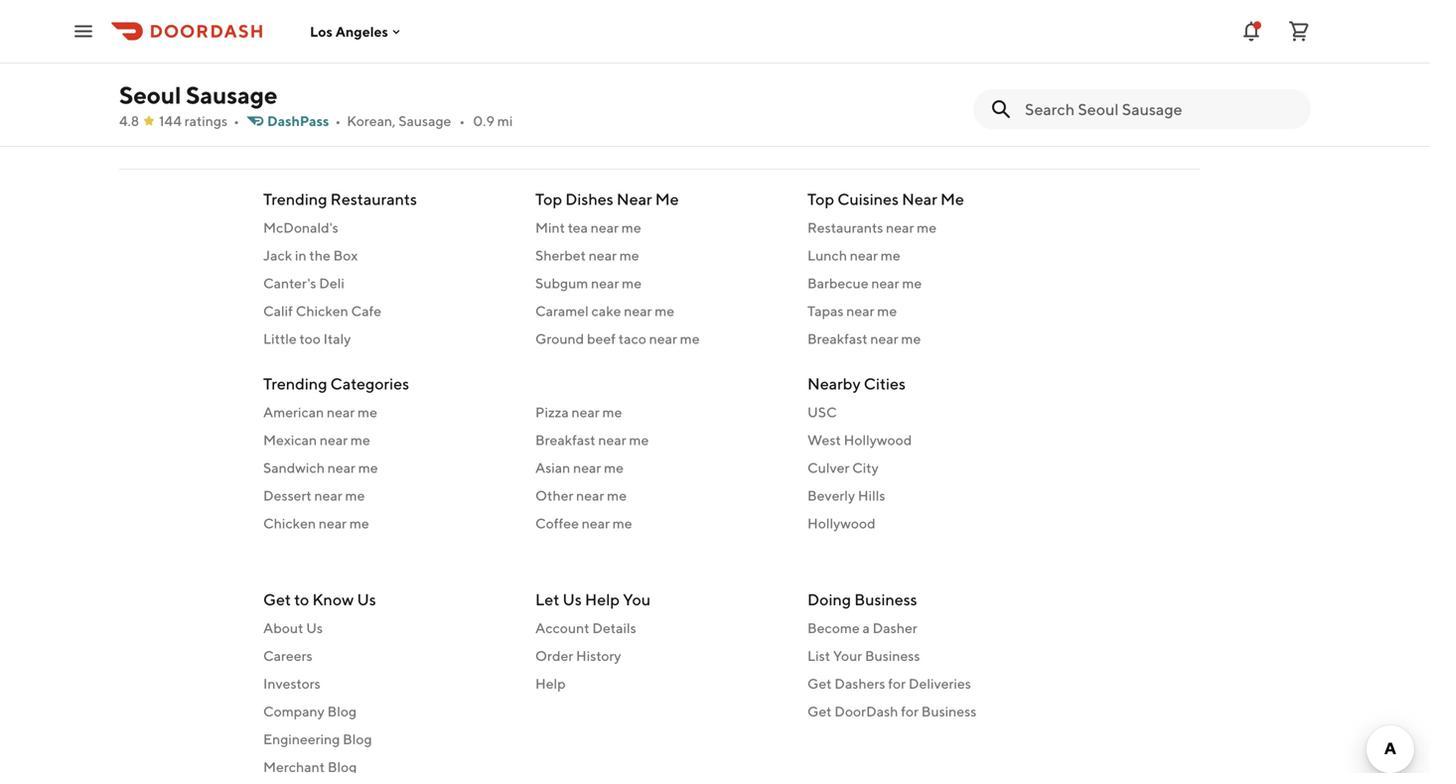 Task type: locate. For each thing, give the bounding box(es) containing it.
business down dasher
[[865, 648, 920, 664]]

taco
[[618, 331, 646, 347]]

3 • from the left
[[459, 113, 465, 129]]

me for restaurants near me link
[[917, 219, 937, 236]]

me right pizza
[[602, 404, 622, 421]]

become a dasher
[[807, 620, 917, 637]]

little too italy link
[[263, 329, 511, 349]]

me for top dishes near me
[[655, 190, 679, 209]]

get left 'doordash'
[[807, 704, 832, 720]]

directly
[[848, 86, 890, 100]]

me up mint tea near me link
[[655, 190, 679, 209]]

me for dessert near me link
[[345, 488, 365, 504]]

0 horizontal spatial breakfast near me
[[535, 432, 649, 448]]

mint tea near me link
[[535, 218, 784, 238]]

1 horizontal spatial restaurants
[[807, 219, 883, 236]]

2 near from the left
[[902, 190, 937, 209]]

hollywood down beverly hills at the bottom right
[[807, 515, 876, 532]]

us right know at the left bottom of page
[[357, 590, 376, 609]]

shop
[[373, 34, 421, 57]]

2 horizontal spatial us
[[563, 590, 582, 609]]

near down top cuisines near me
[[886, 219, 914, 236]]

sausage for korean,
[[398, 113, 451, 129]]

help
[[585, 590, 620, 609], [535, 676, 566, 692]]

near up subgum near me
[[589, 247, 617, 264]]

me down categories
[[358, 404, 377, 421]]

1 horizontal spatial near
[[902, 190, 937, 209]]

0 horizontal spatial us
[[306, 620, 323, 637]]

beverly hills link
[[807, 486, 1056, 506]]

trending up american
[[263, 374, 327, 393]]

0 vertical spatial sausage
[[186, 81, 278, 109]]

me for top cuisines near me
[[940, 190, 964, 209]]

near down other near me
[[582, 515, 610, 532]]

0 horizontal spatial breakfast
[[535, 432, 595, 448]]

near down barbecue near me
[[846, 303, 874, 319]]

investors link
[[263, 674, 511, 694]]

2 top from the left
[[807, 190, 834, 209]]

beef
[[587, 331, 616, 347]]

top for top cuisines near me
[[807, 190, 834, 209]]

near for cuisines
[[902, 190, 937, 209]]

hollywood link
[[807, 514, 1056, 534]]

1 vertical spatial blog
[[343, 731, 372, 748]]

ground
[[535, 331, 584, 347]]

2 horizontal spatial •
[[459, 113, 465, 129]]

0 horizontal spatial me
[[655, 190, 679, 209]]

1 • from the left
[[233, 113, 239, 129]]

for for dashers
[[888, 676, 906, 692]]

1 trending from the top
[[263, 190, 327, 209]]

near down caramel cake near me link
[[649, 331, 677, 347]]

us right "let" at the bottom of the page
[[563, 590, 582, 609]]

2 vertical spatial business
[[921, 704, 977, 720]]

near up restaurants near me link
[[902, 190, 937, 209]]

1 me from the left
[[655, 190, 679, 209]]

144 ratings •
[[159, 113, 239, 129]]

help down order
[[535, 676, 566, 692]]

0 vertical spatial get
[[263, 590, 291, 609]]

get dashers for deliveries link
[[807, 674, 1056, 694]]

coffee near me
[[535, 515, 632, 532]]

me up lunch near me link on the top right of page
[[917, 219, 937, 236]]

asian near me
[[535, 460, 624, 476]]

the
[[908, 86, 927, 100], [309, 247, 331, 264]]

business down deliveries
[[921, 704, 977, 720]]

1 horizontal spatial •
[[335, 113, 341, 129]]

me down restaurants near me
[[881, 247, 900, 264]]

careers link
[[263, 647, 511, 666]]

open menu image
[[72, 19, 95, 43]]

1 horizontal spatial me
[[940, 190, 964, 209]]

breakfast near me down tapas near me
[[807, 331, 921, 347]]

me down the "other near me" link
[[613, 515, 632, 532]]

2 trending from the top
[[263, 374, 327, 393]]

culver city link
[[807, 458, 1056, 478]]

angeles
[[335, 23, 388, 39]]

1 horizontal spatial help
[[585, 590, 620, 609]]

near for barbecue near me link
[[871, 275, 899, 291]]

asian
[[535, 460, 570, 476]]

0 items, open order cart image
[[1287, 19, 1311, 43]]

me down barbecue near me
[[877, 303, 897, 319]]

breakfast down tapas
[[807, 331, 868, 347]]

menu
[[774, 86, 806, 100]]

near
[[617, 190, 652, 209], [902, 190, 937, 209]]

blog up engineering blog
[[327, 704, 357, 720]]

near up caramel cake near me
[[591, 275, 619, 291]]

144
[[159, 113, 182, 129]]

your
[[833, 648, 862, 664]]

american near me link
[[263, 403, 511, 423]]

order history link
[[535, 647, 784, 666]]

me down mexican near me link
[[358, 460, 378, 476]]

1 vertical spatial the
[[309, 247, 331, 264]]

me down sandwich near me link
[[345, 488, 365, 504]]

breakfast near me up "asian near me"
[[535, 432, 649, 448]]

me for the subgum near me link at the top
[[622, 275, 642, 291]]

near up sandwich near me
[[320, 432, 348, 448]]

1 horizontal spatial top
[[807, 190, 834, 209]]

tapas
[[807, 303, 844, 319]]

the right in
[[309, 247, 331, 264]]

by
[[892, 86, 906, 100]]

mexican
[[263, 432, 317, 448]]

1 vertical spatial breakfast near me link
[[535, 431, 784, 450]]

• left korean,
[[335, 113, 341, 129]]

1 near from the left
[[617, 190, 652, 209]]

me down mint tea near me link
[[619, 247, 639, 264]]

get to know us
[[263, 590, 376, 609]]

top for top dishes near me
[[535, 190, 562, 209]]

me up caramel cake near me
[[622, 275, 642, 291]]

near down dessert near me
[[319, 515, 347, 532]]

0 vertical spatial help
[[585, 590, 620, 609]]

0 horizontal spatial sausage
[[186, 81, 278, 109]]

near down lunch near me
[[871, 275, 899, 291]]

1 vertical spatial sausage
[[398, 113, 451, 129]]

this
[[751, 86, 772, 100]]

us down get to know us
[[306, 620, 323, 637]]

near down the mexican near me
[[327, 460, 355, 476]]

dessert
[[263, 488, 312, 504]]

near up mint tea near me link
[[617, 190, 652, 209]]

tea
[[568, 219, 588, 236]]

me down pizza near me link on the bottom of page
[[629, 432, 649, 448]]

near up "asian near me"
[[598, 432, 626, 448]]

near up other near me
[[573, 460, 601, 476]]

near for dishes
[[617, 190, 652, 209]]

me for the "other near me" link
[[607, 488, 627, 504]]

know
[[312, 590, 354, 609]]

sausage right korean,
[[398, 113, 451, 129]]

us inside "link"
[[306, 620, 323, 637]]

chicken down dessert
[[263, 515, 316, 532]]

caramel cake near me
[[535, 303, 674, 319]]

business up dasher
[[854, 590, 917, 609]]

restaurants
[[330, 190, 417, 209], [807, 219, 883, 236]]

0 vertical spatial trending
[[263, 190, 327, 209]]

• for korean, sausage • 0.9 mi
[[459, 113, 465, 129]]

me for coffee near me link
[[613, 515, 632, 532]]

sandwich
[[263, 460, 325, 476]]

near
[[591, 219, 619, 236], [886, 219, 914, 236], [589, 247, 617, 264], [850, 247, 878, 264], [591, 275, 619, 291], [871, 275, 899, 291], [624, 303, 652, 319], [846, 303, 874, 319], [649, 331, 677, 347], [870, 331, 898, 347], [327, 404, 355, 421], [572, 404, 600, 421], [320, 432, 348, 448], [598, 432, 626, 448], [327, 460, 355, 476], [573, 460, 601, 476], [314, 488, 342, 504], [576, 488, 604, 504], [319, 515, 347, 532], [582, 515, 610, 532]]

jack in the box link
[[263, 246, 511, 266]]

1 vertical spatial breakfast
[[535, 432, 595, 448]]

breakfast for left breakfast near me link
[[535, 432, 595, 448]]

help up details
[[585, 590, 620, 609]]

near for tapas near me link
[[846, 303, 874, 319]]

sausage for seoul
[[186, 81, 278, 109]]

engineering
[[263, 731, 340, 748]]

&
[[735, 34, 749, 57]]

get dashers for deliveries
[[807, 676, 971, 692]]

let
[[535, 590, 559, 609]]

top left cuisines
[[807, 190, 834, 209]]

breakfast near me link up 'asian near me' link
[[535, 431, 784, 450]]

1 vertical spatial restaurants
[[807, 219, 883, 236]]

0 horizontal spatial •
[[233, 113, 239, 129]]

become a dasher link
[[807, 619, 1056, 639]]

me down top dishes near me
[[621, 219, 641, 236]]

1 vertical spatial breakfast near me
[[535, 432, 649, 448]]

trending restaurants
[[263, 190, 417, 209]]

for up the get doordash for business
[[888, 676, 906, 692]]

top dishes near me
[[535, 190, 679, 209]]

0 horizontal spatial the
[[309, 247, 331, 264]]

list your business
[[807, 648, 920, 664]]

• right ratings
[[233, 113, 239, 129]]

0 horizontal spatial near
[[617, 190, 652, 209]]

near up barbecue near me
[[850, 247, 878, 264]]

0 vertical spatial breakfast
[[807, 331, 868, 347]]

0 vertical spatial blog
[[327, 704, 357, 720]]

1 top from the left
[[535, 190, 562, 209]]

prices
[[698, 86, 732, 100]]

breakfast near me
[[807, 331, 921, 347], [535, 432, 649, 448]]

restaurants up lunch near me
[[807, 219, 883, 236]]

hollywood up city
[[844, 432, 912, 448]]

me
[[655, 190, 679, 209], [940, 190, 964, 209]]

chicken down 'deli' at the top
[[296, 303, 348, 319]]

1 vertical spatial help
[[535, 676, 566, 692]]

ratings
[[184, 113, 228, 129]]

1 horizontal spatial sausage
[[398, 113, 451, 129]]

breakfast near me link down tapas near me link
[[807, 329, 1056, 349]]

me down the american near me link
[[350, 432, 370, 448]]

the right by at the top of the page
[[908, 86, 927, 100]]

0 vertical spatial restaurants
[[330, 190, 417, 209]]

for
[[888, 676, 906, 692], [901, 704, 919, 720]]

west hollywood link
[[807, 431, 1056, 450]]

get for get dashers for deliveries
[[807, 676, 832, 692]]

near down sandwich near me
[[314, 488, 342, 504]]

0 vertical spatial the
[[908, 86, 927, 100]]

deliveries
[[909, 676, 971, 692]]

near down trending categories
[[327, 404, 355, 421]]

for down get dashers for deliveries
[[901, 704, 919, 720]]

a
[[863, 620, 870, 637]]

get left to
[[263, 590, 291, 609]]

dashpass
[[267, 113, 329, 129]]

0 vertical spatial breakfast near me link
[[807, 329, 1056, 349]]

1 vertical spatial get
[[807, 676, 832, 692]]

near down tapas near me
[[870, 331, 898, 347]]

account details link
[[535, 619, 784, 639]]

trending up mcdonald's
[[263, 190, 327, 209]]

doing
[[807, 590, 851, 609]]

near for chicken near me link
[[319, 515, 347, 532]]

history
[[576, 648, 621, 664]]

near up coffee near me
[[576, 488, 604, 504]]

me for pizza near me link on the bottom of page
[[602, 404, 622, 421]]

los
[[310, 23, 333, 39]]

dishes
[[565, 190, 613, 209]]

me for the american near me link
[[358, 404, 377, 421]]

about us link
[[263, 619, 511, 639]]

1 vertical spatial trending
[[263, 374, 327, 393]]

hollywood
[[844, 432, 912, 448], [807, 515, 876, 532]]

1 vertical spatial for
[[901, 704, 919, 720]]

me up coffee near me
[[607, 488, 627, 504]]

near for the "other near me" link
[[576, 488, 604, 504]]

1 horizontal spatial breakfast near me link
[[807, 329, 1056, 349]]

near right pizza
[[572, 404, 600, 421]]

Item Search search field
[[1025, 98, 1295, 120]]

little
[[263, 331, 297, 347]]

caramel
[[535, 303, 589, 319]]

0 vertical spatial breakfast near me
[[807, 331, 921, 347]]

0 vertical spatial for
[[888, 676, 906, 692]]

2 vertical spatial get
[[807, 704, 832, 720]]

2 me from the left
[[940, 190, 964, 209]]

company
[[263, 704, 325, 720]]

sausage up ratings
[[186, 81, 278, 109]]

0 horizontal spatial top
[[535, 190, 562, 209]]

get doordash for business link
[[807, 702, 1056, 722]]

• left 0.9 in the top left of the page
[[459, 113, 465, 129]]

1 horizontal spatial breakfast near me
[[807, 331, 921, 347]]

top up mint
[[535, 190, 562, 209]]

me down lunch near me link on the top right of page
[[902, 275, 922, 291]]

breakfast up 'asian'
[[535, 432, 595, 448]]

deli
[[319, 275, 345, 291]]

1 horizontal spatial breakfast
[[807, 331, 868, 347]]

for for doordash
[[901, 704, 919, 720]]

box
[[333, 247, 358, 264]]

blog down company blog link
[[343, 731, 372, 748]]

0 horizontal spatial restaurants
[[330, 190, 417, 209]]

culver city
[[807, 460, 879, 476]]

city
[[852, 460, 879, 476]]

1 vertical spatial business
[[865, 648, 920, 664]]

restaurants up mcdonald's link
[[330, 190, 417, 209]]

me down dessert near me link
[[349, 515, 369, 532]]

calif chicken cafe link
[[263, 301, 511, 321]]

business
[[854, 590, 917, 609], [865, 648, 920, 664], [921, 704, 977, 720]]

get down list at the bottom of page
[[807, 676, 832, 692]]

trending categories
[[263, 374, 409, 393]]

me up restaurants near me link
[[940, 190, 964, 209]]

me up other near me
[[604, 460, 624, 476]]



Task type: describe. For each thing, give the bounding box(es) containing it.
near for pizza near me link on the bottom of page
[[572, 404, 600, 421]]

get for get to know us
[[263, 590, 291, 609]]

trending for trending categories
[[263, 374, 327, 393]]

little too italy
[[263, 331, 351, 347]]

order
[[535, 648, 573, 664]]

me for mexican near me link
[[350, 432, 370, 448]]

near for the subgum near me link at the top
[[591, 275, 619, 291]]

list your business link
[[807, 647, 1056, 666]]

get doordash for business
[[807, 704, 977, 720]]

near for the american near me link
[[327, 404, 355, 421]]

1 horizontal spatial us
[[357, 590, 376, 609]]

restaurants near me
[[807, 219, 937, 236]]

items
[[477, 34, 528, 57]]

too
[[299, 331, 321, 347]]

near for dessert near me link
[[314, 488, 342, 504]]

1 horizontal spatial the
[[908, 86, 927, 100]]

seoul sausage
[[119, 81, 278, 109]]

0 horizontal spatial breakfast near me link
[[535, 431, 784, 450]]

canter's
[[263, 275, 316, 291]]

lunch
[[807, 247, 847, 264]]

nearby
[[807, 374, 861, 393]]

help link
[[535, 674, 784, 694]]

breakfast near me for breakfast near me link to the right
[[807, 331, 921, 347]]

me down the subgum near me link at the top
[[655, 303, 674, 319]]

order history
[[535, 648, 621, 664]]

get for get doordash for business
[[807, 704, 832, 720]]

near for restaurants near me link
[[886, 219, 914, 236]]

• for 144 ratings •
[[233, 113, 239, 129]]

spirits
[[753, 34, 812, 57]]

engineering blog link
[[263, 730, 511, 750]]

us for about us
[[306, 620, 323, 637]]

canter's deli link
[[263, 274, 511, 293]]

account
[[535, 620, 589, 637]]

4.8
[[119, 113, 139, 129]]

near for coffee near me link
[[582, 515, 610, 532]]

near up taco
[[624, 303, 652, 319]]

near for mexican near me link
[[320, 432, 348, 448]]

me for 'asian near me' link
[[604, 460, 624, 476]]

beer,
[[630, 34, 677, 57]]

other
[[535, 488, 573, 504]]

me for barbecue near me link
[[902, 275, 922, 291]]

mcdonald's link
[[263, 218, 511, 238]]

me for lunch near me link on the top right of page
[[881, 247, 900, 264]]

about us
[[263, 620, 323, 637]]

italy
[[323, 331, 351, 347]]

0 vertical spatial chicken
[[296, 303, 348, 319]]

asian near me link
[[535, 458, 784, 478]]

company blog
[[263, 704, 357, 720]]

prices on this menu are set directly by the merchant .
[[698, 86, 987, 100]]

me for the sherbet near me link
[[619, 247, 639, 264]]

west
[[807, 432, 841, 448]]

tapas near me
[[807, 303, 897, 319]]

dashpass •
[[267, 113, 341, 129]]

other near me
[[535, 488, 627, 504]]

korean,
[[347, 113, 396, 129]]

barbecue
[[807, 275, 868, 291]]

0 horizontal spatial help
[[535, 676, 566, 692]]

calif
[[263, 303, 293, 319]]

doordash
[[834, 704, 898, 720]]

mexican near me link
[[263, 431, 511, 450]]

blog for company blog
[[327, 704, 357, 720]]

trending for trending restaurants
[[263, 190, 327, 209]]

near for sandwich near me link
[[327, 460, 355, 476]]

caramel cake near me link
[[535, 301, 784, 321]]

breakfast near me for left breakfast near me link
[[535, 432, 649, 448]]

mcdonald's
[[263, 219, 338, 236]]

mi
[[497, 113, 513, 129]]

near right tea
[[591, 219, 619, 236]]

cities
[[864, 374, 906, 393]]

ground beef taco near me
[[535, 331, 700, 347]]

from
[[532, 34, 576, 57]]

merchant
[[930, 86, 984, 100]]

mint
[[535, 219, 565, 236]]

shop more items from vons beer, wine & spirits
[[373, 34, 812, 57]]

1 vertical spatial hollywood
[[807, 515, 876, 532]]

account details
[[535, 620, 636, 637]]

dasher
[[873, 620, 917, 637]]

chicken near me
[[263, 515, 369, 532]]

0 vertical spatial hollywood
[[844, 432, 912, 448]]

top cuisines near me
[[807, 190, 964, 209]]

me down caramel cake near me link
[[680, 331, 700, 347]]

sandwich near me
[[263, 460, 378, 476]]

cafe
[[351, 303, 381, 319]]

0.9
[[473, 113, 495, 129]]

cuisines
[[837, 190, 899, 209]]

vons
[[580, 34, 625, 57]]

1 vertical spatial chicken
[[263, 515, 316, 532]]

coffee near me link
[[535, 514, 784, 534]]

0 vertical spatial business
[[854, 590, 917, 609]]

me for tapas near me link
[[877, 303, 897, 319]]

lunch near me link
[[807, 246, 1056, 266]]

tapas near me link
[[807, 301, 1056, 321]]

beverly hills
[[807, 488, 885, 504]]

about
[[263, 620, 303, 637]]

blog for engineering blog
[[343, 731, 372, 748]]

near for 'asian near me' link
[[573, 460, 601, 476]]

los angeles button
[[310, 23, 404, 39]]

korean, sausage • 0.9 mi
[[347, 113, 513, 129]]

list
[[807, 648, 830, 664]]

subgum near me
[[535, 275, 642, 291]]

2 • from the left
[[335, 113, 341, 129]]

american near me
[[263, 404, 377, 421]]

american
[[263, 404, 324, 421]]

other near me link
[[535, 486, 784, 506]]

near for lunch near me link on the top right of page
[[850, 247, 878, 264]]

me for chicken near me link
[[349, 515, 369, 532]]

mint tea near me
[[535, 219, 641, 236]]

pizza near me link
[[535, 403, 784, 423]]

usc link
[[807, 403, 1056, 423]]

west hollywood
[[807, 432, 912, 448]]

you
[[623, 590, 651, 609]]

ground beef taco near me link
[[535, 329, 784, 349]]

breakfast for breakfast near me link to the right
[[807, 331, 868, 347]]

nearby cities
[[807, 374, 906, 393]]

notification bell image
[[1239, 19, 1263, 43]]

pizza
[[535, 404, 569, 421]]

us for let us help you
[[563, 590, 582, 609]]

beverly
[[807, 488, 855, 504]]

near for the sherbet near me link
[[589, 247, 617, 264]]

sherbet
[[535, 247, 586, 264]]

me down tapas near me link
[[901, 331, 921, 347]]

me for sandwich near me link
[[358, 460, 378, 476]]

seoul
[[119, 81, 181, 109]]

calif chicken cafe
[[263, 303, 381, 319]]



Task type: vqa. For each thing, say whether or not it's contained in the screenshot.
'SHOP'
yes



